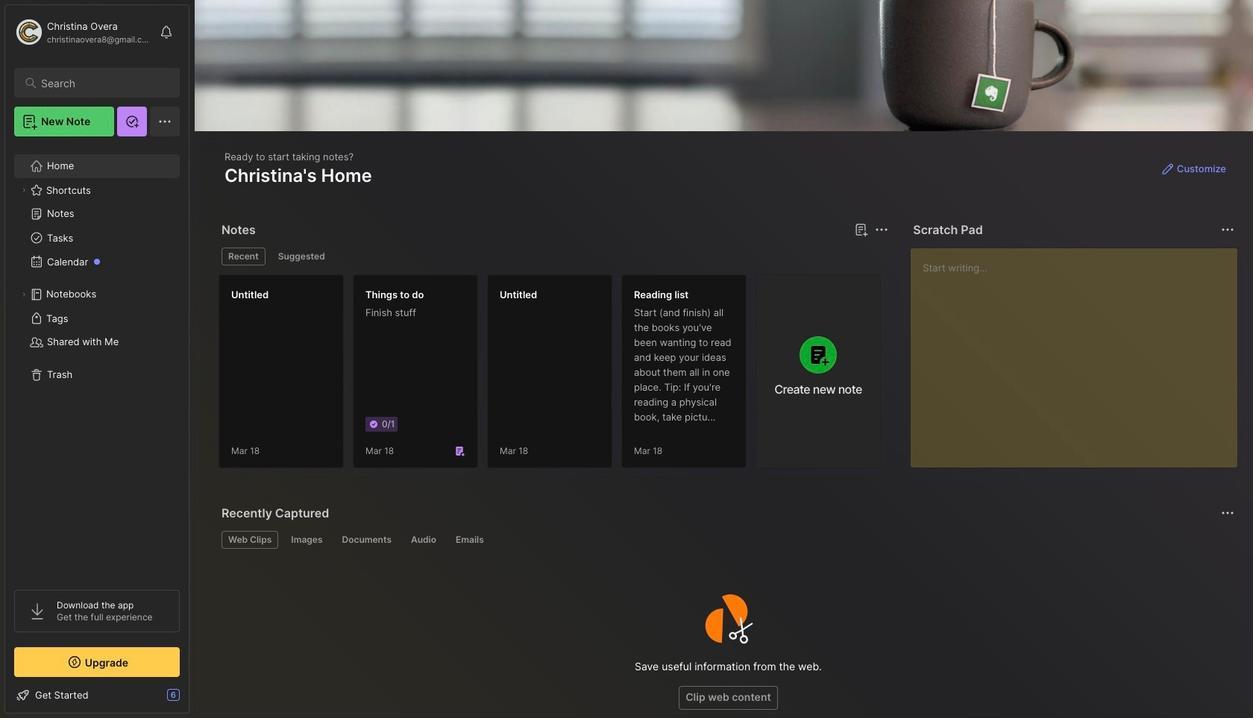 Task type: locate. For each thing, give the bounding box(es) containing it.
Account field
[[14, 17, 152, 47]]

tab list
[[222, 248, 887, 266], [222, 531, 1233, 549]]

tab
[[222, 248, 265, 266], [271, 248, 332, 266], [222, 531, 279, 549], [285, 531, 329, 549], [335, 531, 398, 549], [404, 531, 443, 549], [449, 531, 491, 549]]

Search text field
[[41, 76, 166, 90]]

tree
[[5, 146, 189, 577]]

0 vertical spatial more actions image
[[1219, 221, 1237, 239]]

More actions field
[[872, 219, 893, 240], [1218, 219, 1239, 240], [1218, 503, 1239, 524]]

tree inside the main element
[[5, 146, 189, 577]]

row group
[[219, 275, 890, 478]]

None search field
[[41, 74, 166, 92]]

1 tab list from the top
[[222, 248, 887, 266]]

Help and Learning task checklist field
[[5, 684, 189, 707]]

1 more actions image from the top
[[1219, 221, 1237, 239]]

0 vertical spatial tab list
[[222, 248, 887, 266]]

more actions image
[[1219, 221, 1237, 239], [1219, 504, 1237, 522]]

1 vertical spatial tab list
[[222, 531, 1233, 549]]

Start writing… text field
[[923, 248, 1237, 456]]

1 vertical spatial more actions image
[[1219, 504, 1237, 522]]



Task type: vqa. For each thing, say whether or not it's contained in the screenshot.
'Things'
no



Task type: describe. For each thing, give the bounding box(es) containing it.
expand notebooks image
[[19, 290, 28, 299]]

more actions image
[[873, 221, 891, 239]]

2 more actions image from the top
[[1219, 504, 1237, 522]]

2 tab list from the top
[[222, 531, 1233, 549]]

click to collapse image
[[188, 691, 200, 709]]

main element
[[0, 0, 194, 719]]

none search field inside the main element
[[41, 74, 166, 92]]



